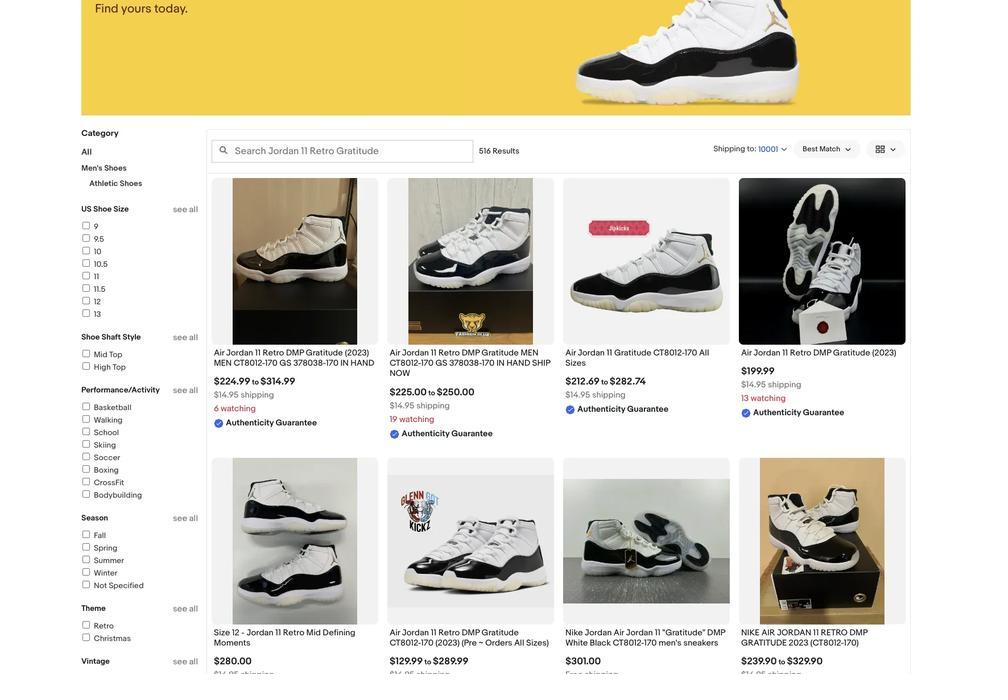 Task type: locate. For each thing, give the bounding box(es) containing it.
6 see all button from the top
[[173, 657, 198, 668]]

jordan up $212.69
[[578, 348, 605, 359]]

orders
[[486, 638, 513, 649]]

9.5 checkbox
[[83, 235, 90, 242]]

air jordan 11 retro dmp gratitude (2023) link
[[742, 348, 904, 362]]

2 horizontal spatial watching
[[751, 393, 786, 404]]

0 horizontal spatial 12
[[94, 297, 101, 307]]

retro up $314.99
[[263, 348, 284, 359]]

5 see from the top
[[173, 604, 187, 615]]

jordan inside air jordan 11 gratitude ct8012-170  all sizes
[[578, 348, 605, 359]]

authenticity down $224.99 to $314.99 $14.95 shipping 6 watching
[[226, 418, 274, 429]]

air up now
[[390, 348, 400, 359]]

size left the -
[[214, 628, 230, 639]]

athletic
[[89, 179, 118, 188]]

shipping inside $212.69 to $282.74 $14.95 shipping
[[593, 390, 626, 401]]

19
[[390, 414, 398, 425]]

to inside $225.00 to $250.00 $14.95 shipping 19 watching
[[429, 389, 435, 398]]

jordan for $225.00
[[402, 348, 429, 359]]

0 horizontal spatial mid
[[94, 350, 107, 360]]

12 right 12 option
[[94, 297, 101, 307]]

christmas
[[94, 634, 131, 644]]

defining
[[323, 628, 356, 639]]

0 horizontal spatial all
[[81, 147, 92, 158]]

Bodybuilding checkbox
[[83, 491, 90, 498]]

boxing link
[[81, 466, 119, 475]]

retro up $250.00
[[439, 348, 460, 359]]

gs
[[280, 358, 292, 369], [436, 358, 448, 369]]

3 see all from the top
[[173, 385, 198, 396]]

1 vertical spatial mid
[[306, 628, 321, 639]]

watching inside $199.99 $14.95 shipping 13 watching
[[751, 393, 786, 404]]

watching right '19' on the bottom left
[[400, 414, 435, 425]]

1 378038- from the left
[[294, 358, 326, 369]]

shipping down $314.99
[[241, 390, 274, 401]]

category
[[81, 128, 119, 139]]

2 vertical spatial all
[[515, 638, 525, 649]]

$329.90
[[788, 657, 823, 668]]

all for season
[[189, 513, 198, 524]]

watching right 6 on the left
[[221, 404, 256, 415]]

shipping inside $225.00 to $250.00 $14.95 shipping 19 watching
[[417, 401, 450, 411]]

1 horizontal spatial watching
[[400, 414, 435, 425]]

0 vertical spatial 12
[[94, 297, 101, 307]]

170 inside air jordan 11 retro dmp gratitude ct8012-170 (2023) (pre ~ orders all sizes)
[[421, 638, 434, 649]]

1 horizontal spatial 12
[[232, 628, 240, 639]]

dmp for $129.99
[[462, 628, 480, 639]]

1 gs from the left
[[280, 358, 292, 369]]

9
[[94, 222, 99, 232]]

0 horizontal spatial 13
[[94, 310, 101, 319]]

1 all from the top
[[189, 204, 198, 215]]

shipping down $282.74
[[593, 390, 626, 401]]

4 all from the top
[[189, 513, 198, 524]]

spring link
[[81, 544, 117, 553]]

authenticity
[[578, 404, 626, 415], [754, 408, 802, 419], [226, 418, 274, 429], [402, 428, 450, 439]]

vintage
[[81, 657, 110, 667]]

not
[[94, 581, 107, 591]]

in left now
[[341, 358, 349, 369]]

1 horizontal spatial hand
[[507, 358, 531, 369]]

5 see all from the top
[[173, 604, 198, 615]]

school
[[94, 428, 119, 438]]

dmp inside air jordan 11 retro dmp gratitude (2023) men ct8012-170 gs 378038-170 in hand
[[286, 348, 304, 359]]

best
[[803, 145, 818, 154]]

shipping inside $224.99 to $314.99 $14.95 shipping 6 watching
[[241, 390, 274, 401]]

1 hand from the left
[[351, 358, 375, 369]]

1 vertical spatial shoe
[[81, 332, 100, 342]]

jordan up $199.99
[[754, 348, 781, 359]]

in inside air jordan 11 retro dmp gratitude (2023) men ct8012-170 gs 378038-170 in hand
[[341, 358, 349, 369]]

air inside nike jordan air jordan 11 "gratitude" dmp white black ct8012-170 men's sneakers
[[614, 628, 625, 639]]

2 gs from the left
[[436, 358, 448, 369]]

top
[[109, 350, 122, 360], [113, 363, 126, 372]]

authenticity guarantee down $224.99 to $314.99 $14.95 shipping 6 watching
[[226, 418, 317, 429]]

0 horizontal spatial (2023)
[[345, 348, 369, 359]]

watching down $199.99
[[751, 393, 786, 404]]

1 horizontal spatial gs
[[436, 358, 448, 369]]

2 in from the left
[[497, 358, 505, 369]]

2 378038- from the left
[[450, 358, 482, 369]]

2 horizontal spatial (2023)
[[873, 348, 897, 359]]

1 vertical spatial size
[[214, 628, 230, 639]]

1 in from the left
[[341, 358, 349, 369]]

watching for $250.00
[[400, 414, 435, 425]]

(pre
[[462, 638, 477, 649]]

sizes
[[566, 358, 586, 369]]

11.5 checkbox
[[83, 285, 90, 292]]

all inside all men's shoes athletic shoes
[[81, 147, 92, 158]]

1 horizontal spatial 13
[[742, 393, 749, 404]]

to inside the $129.99 to $289.99
[[425, 658, 432, 667]]

view: gallery view image
[[876, 143, 897, 155]]

0 vertical spatial top
[[109, 350, 122, 360]]

to for $314.99
[[252, 378, 259, 387]]

shipping
[[714, 144, 746, 153]]

hand left now
[[351, 358, 375, 369]]

1 vertical spatial all
[[700, 348, 710, 359]]

to right '$129.99'
[[425, 658, 432, 667]]

2 see all button from the top
[[173, 332, 198, 343]]

shipping for $250.00
[[417, 401, 450, 411]]

13 link
[[81, 310, 101, 319]]

fall
[[94, 531, 106, 541]]

see all button for us shoe size
[[173, 204, 198, 215]]

2 all from the top
[[189, 332, 198, 343]]

to for $289.99
[[425, 658, 432, 667]]

10001
[[759, 144, 779, 154]]

$14.95 inside $212.69 to $282.74 $14.95 shipping
[[566, 390, 591, 401]]

find
[[95, 2, 118, 17]]

to inside $212.69 to $282.74 $14.95 shipping
[[602, 378, 609, 387]]

School checkbox
[[83, 428, 90, 435]]

shoes up athletic on the top left of the page
[[104, 163, 127, 173]]

(2023) inside air jordan 11 retro dmp gratitude ct8012-170 (2023) (pre ~ orders all sizes)
[[436, 638, 460, 649]]

see all button for season
[[173, 513, 198, 524]]

jordan for $129.99
[[402, 628, 429, 639]]

air inside air jordan 11 gratitude ct8012-170  all sizes
[[566, 348, 576, 359]]

top up high top
[[109, 350, 122, 360]]

mid left defining at left bottom
[[306, 628, 321, 639]]

shipping down $250.00
[[417, 401, 450, 411]]

1 see all button from the top
[[173, 204, 198, 215]]

6 all from the top
[[189, 657, 198, 668]]

shipping down $199.99
[[768, 380, 802, 391]]

in left ship
[[497, 358, 505, 369]]

jordan
[[226, 348, 253, 359], [402, 348, 429, 359], [578, 348, 605, 359], [754, 348, 781, 359], [247, 628, 274, 639], [402, 628, 429, 639], [585, 628, 612, 639], [627, 628, 653, 639]]

gs up $314.99
[[280, 358, 292, 369]]

1 horizontal spatial 378038-
[[450, 358, 482, 369]]

11.5 link
[[81, 285, 106, 294]]

Christmas checkbox
[[83, 634, 90, 642]]

jordan for $301.00
[[585, 628, 612, 639]]

all men's shoes athletic shoes
[[81, 147, 142, 188]]

$14.95 down $224.99 on the left of the page
[[214, 390, 239, 401]]

men up $224.99 on the left of the page
[[214, 358, 232, 369]]

13 down $199.99
[[742, 393, 749, 404]]

1 horizontal spatial all
[[515, 638, 525, 649]]

authenticity down $199.99 $14.95 shipping 13 watching
[[754, 408, 802, 419]]

air for $212.69
[[566, 348, 576, 359]]

retro for $225.00
[[439, 348, 460, 359]]

to right the $225.00
[[429, 389, 435, 398]]

all inside air jordan 11 gratitude ct8012-170  all sizes
[[700, 348, 710, 359]]

13 inside $199.99 $14.95 shipping 13 watching
[[742, 393, 749, 404]]

dmp for $225.00
[[462, 348, 480, 359]]

0 horizontal spatial hand
[[351, 358, 375, 369]]

air for $199.99
[[742, 348, 752, 359]]

guarantee for $314.99
[[276, 418, 317, 429]]

air
[[762, 628, 776, 639]]

6 see from the top
[[173, 657, 187, 668]]

men inside air jordan 11 retro dmp gratitude (2023) men ct8012-170 gs 378038-170 in hand
[[214, 358, 232, 369]]

nike
[[742, 628, 760, 639]]

to right $212.69
[[602, 378, 609, 387]]

retro up $199.99 $14.95 shipping 13 watching
[[791, 348, 812, 359]]

air for $225.00
[[390, 348, 400, 359]]

378038- inside air jordan 11 retro dmp gratitude (2023) men ct8012-170 gs 378038-170 in hand
[[294, 358, 326, 369]]

all
[[81, 147, 92, 158], [700, 348, 710, 359], [515, 638, 525, 649]]

1 see from the top
[[173, 204, 187, 215]]

gratitude inside the air jordan 11 retro dmp gratitude men ct8012-170 gs 378038-170 in hand ship now
[[482, 348, 519, 359]]

air for $129.99
[[390, 628, 400, 639]]

see all for us shoe size
[[173, 204, 198, 215]]

378038- inside the air jordan 11 retro dmp gratitude men ct8012-170 gs 378038-170 in hand ship now
[[450, 358, 482, 369]]

0 horizontal spatial in
[[341, 358, 349, 369]]

2 hand from the left
[[507, 358, 531, 369]]

2 see all from the top
[[173, 332, 198, 343]]

jordan up '$129.99'
[[402, 628, 429, 639]]

mid top
[[94, 350, 122, 360]]

gs inside the air jordan 11 retro dmp gratitude men ct8012-170 gs 378038-170 in hand ship now
[[436, 358, 448, 369]]

gratitude for $250.00
[[482, 348, 519, 359]]

1 horizontal spatial size
[[214, 628, 230, 639]]

3 see from the top
[[173, 385, 187, 396]]

13 checkbox
[[83, 310, 90, 317]]

size 12 - jordan 11 retro mid defining moments image
[[233, 458, 358, 625]]

shoe
[[93, 204, 112, 214], [81, 332, 100, 342]]

walking
[[94, 416, 123, 425]]

dmp inside the air jordan 11 retro dmp gratitude men ct8012-170 gs 378038-170 in hand ship now
[[462, 348, 480, 359]]

air inside air jordan 11 retro dmp gratitude ct8012-170 (2023) (pre ~ orders all sizes)
[[390, 628, 400, 639]]

authenticity for shipping
[[754, 408, 802, 419]]

air jordan 11 gratitude ct8012-170  all sizes image
[[564, 197, 730, 326]]

authenticity guarantee
[[578, 404, 669, 415], [754, 408, 845, 419], [226, 418, 317, 429], [402, 428, 493, 439]]

air jordan 11 retro dmp gratitude (2023) men ct8012-170 gs 378038-170 in hand image
[[233, 178, 358, 345]]

3 all from the top
[[189, 385, 198, 396]]

nike jordan air jordan 11 "gratitude" dmp white black ct8012-170 men's sneakers
[[566, 628, 726, 649]]

170 inside air jordan 11 gratitude ct8012-170  all sizes
[[685, 348, 698, 359]]

authenticity guarantee down $212.69 to $282.74 $14.95 shipping
[[578, 404, 669, 415]]

11 checkbox
[[83, 272, 90, 280]]

all for us shoe size
[[189, 204, 198, 215]]

$14.95 down $199.99
[[742, 380, 767, 391]]

size down athletic on the top left of the page
[[114, 204, 129, 214]]

watching inside $225.00 to $250.00 $14.95 shipping 19 watching
[[400, 414, 435, 425]]

to left 10001
[[748, 144, 755, 153]]

$14.95 inside $224.99 to $314.99 $14.95 shipping 6 watching
[[214, 390, 239, 401]]

4 see all button from the top
[[173, 513, 198, 524]]

guarantee for shipping
[[804, 408, 845, 419]]

jordan inside air jordan 11 retro dmp gratitude ct8012-170 (2023) (pre ~ orders all sizes)
[[402, 628, 429, 639]]

dmp inside air jordan 11 retro dmp gratitude ct8012-170 (2023) (pre ~ orders all sizes)
[[462, 628, 480, 639]]

to inside $239.90 to $329.90
[[779, 658, 786, 667]]

2 see from the top
[[173, 332, 187, 343]]

0 vertical spatial 13
[[94, 310, 101, 319]]

air for $224.99
[[214, 348, 225, 359]]

CrossFit checkbox
[[83, 478, 90, 486]]

air up $224.99 on the left of the page
[[214, 348, 225, 359]]

0 horizontal spatial gs
[[280, 358, 292, 369]]

men
[[521, 348, 539, 359], [214, 358, 232, 369]]

air up $199.99
[[742, 348, 752, 359]]

1 horizontal spatial mid
[[306, 628, 321, 639]]

retro inside air jordan 11 retro dmp gratitude (2023) men ct8012-170 gs 378038-170 in hand
[[263, 348, 284, 359]]

skiing link
[[81, 441, 116, 450]]

dmp inside nike air jordan 11 retro dmp gratitude 2023 (ct8012-170)
[[850, 628, 868, 639]]

(2023) inside air jordan 11 retro dmp gratitude (2023) men ct8012-170 gs 378038-170 in hand
[[345, 348, 369, 359]]

ct8012- inside nike jordan air jordan 11 "gratitude" dmp white black ct8012-170 men's sneakers
[[613, 638, 645, 649]]

0 horizontal spatial men
[[214, 358, 232, 369]]

10 checkbox
[[83, 247, 90, 254]]

378038- up $314.99
[[294, 358, 326, 369]]

$225.00 to $250.00 $14.95 shipping 19 watching
[[390, 387, 475, 425]]

0 horizontal spatial watching
[[221, 404, 256, 415]]

dmp for $199.99
[[814, 348, 832, 359]]

5 all from the top
[[189, 604, 198, 615]]

9.5
[[94, 235, 104, 244]]

1 see all from the top
[[173, 204, 198, 215]]

$250.00
[[437, 387, 475, 398]]

jordan inside air jordan 11 retro dmp gratitude (2023) men ct8012-170 gs 378038-170 in hand
[[226, 348, 253, 359]]

(ct8012-
[[811, 638, 845, 649]]

to for $282.74
[[602, 378, 609, 387]]

authenticity down $225.00 to $250.00 $14.95 shipping 19 watching
[[402, 428, 450, 439]]

0 vertical spatial shoes
[[104, 163, 127, 173]]

0 horizontal spatial size
[[114, 204, 129, 214]]

170
[[685, 348, 698, 359], [265, 358, 278, 369], [326, 358, 339, 369], [421, 358, 434, 369], [482, 358, 495, 369], [421, 638, 434, 649], [645, 638, 657, 649]]

see
[[173, 204, 187, 215], [173, 332, 187, 343], [173, 385, 187, 396], [173, 513, 187, 524], [173, 604, 187, 615], [173, 657, 187, 668]]

jordan for $224.99
[[226, 348, 253, 359]]

retro left (pre
[[439, 628, 460, 639]]

12 checkbox
[[83, 297, 90, 305]]

air jordan 11 retro dmp gratitude men ct8012-170 gs 378038-170 in hand ship now image
[[409, 178, 534, 345]]

1 horizontal spatial in
[[497, 358, 505, 369]]

mid
[[94, 350, 107, 360], [306, 628, 321, 639]]

retro inside the air jordan 11 retro dmp gratitude men ct8012-170 gs 378038-170 in hand ship now
[[439, 348, 460, 359]]

$14.95 down $212.69
[[566, 390, 591, 401]]

2 horizontal spatial all
[[700, 348, 710, 359]]

10.5 checkbox
[[83, 260, 90, 267]]

$14.95 inside $225.00 to $250.00 $14.95 shipping 19 watching
[[390, 401, 415, 411]]

11 link
[[81, 272, 99, 282]]

4 see all from the top
[[173, 513, 198, 524]]

authenticity guarantee down $199.99 $14.95 shipping 13 watching
[[754, 408, 845, 419]]

dmp for $224.99
[[286, 348, 304, 359]]

1 horizontal spatial men
[[521, 348, 539, 359]]

air
[[214, 348, 225, 359], [390, 348, 400, 359], [566, 348, 576, 359], [742, 348, 752, 359], [390, 628, 400, 639], [614, 628, 625, 639]]

shoes right athletic on the top left of the page
[[120, 179, 142, 188]]

to right $239.90
[[779, 658, 786, 667]]

$14.95
[[742, 380, 767, 391], [214, 390, 239, 401], [566, 390, 591, 401], [390, 401, 415, 411]]

air right "black"
[[614, 628, 625, 639]]

high
[[94, 363, 111, 372]]

shipping inside $199.99 $14.95 shipping 13 watching
[[768, 380, 802, 391]]

see all button for vintage
[[173, 657, 198, 668]]

9 link
[[81, 222, 99, 232]]

basketball
[[94, 403, 132, 413]]

3 see all button from the top
[[173, 385, 198, 396]]

to for :
[[748, 144, 755, 153]]

men left the sizes
[[521, 348, 539, 359]]

shoe right us
[[93, 204, 112, 214]]

jordan inside the air jordan 11 retro dmp gratitude men ct8012-170 gs 378038-170 in hand ship now
[[402, 348, 429, 359]]

top down mid top
[[113, 363, 126, 372]]

0 vertical spatial all
[[81, 147, 92, 158]]

crossfit
[[94, 478, 124, 488]]

Walking checkbox
[[83, 416, 90, 423]]

1 horizontal spatial (2023)
[[436, 638, 460, 649]]

shipping for $314.99
[[241, 390, 274, 401]]

$14.95 for $250.00
[[390, 401, 415, 411]]

11 inside air jordan 11 retro dmp gratitude ct8012-170 (2023) (pre ~ orders all sizes)
[[431, 628, 437, 639]]

top for high top
[[113, 363, 126, 372]]

mid inside size 12 - jordan 11 retro mid defining moments
[[306, 628, 321, 639]]

0 horizontal spatial 378038-
[[294, 358, 326, 369]]

retro inside air jordan 11 retro dmp gratitude (2023) link
[[791, 348, 812, 359]]

$212.69 to $282.74 $14.95 shipping
[[566, 377, 646, 401]]

shipping
[[768, 380, 802, 391], [241, 390, 274, 401], [593, 390, 626, 401], [417, 401, 450, 411]]

11 inside nike air jordan 11 retro dmp gratitude 2023 (ct8012-170)
[[814, 628, 820, 639]]

size inside size 12 - jordan 11 retro mid defining moments
[[214, 628, 230, 639]]

13 right 13 checkbox
[[94, 310, 101, 319]]

10.5 link
[[81, 260, 108, 269]]

shoe up mid top checkbox
[[81, 332, 100, 342]]

to left $314.99
[[252, 378, 259, 387]]

watching inside $224.99 to $314.99 $14.95 shipping 6 watching
[[221, 404, 256, 415]]

see all for performance/activity
[[173, 385, 198, 396]]

jordan up now
[[402, 348, 429, 359]]

gratitude inside air jordan 11 retro dmp gratitude (2023) men ct8012-170 gs 378038-170 in hand
[[306, 348, 343, 359]]

nike air jordan 11 retro dmp gratitude 2023 (ct8012-170) image
[[760, 458, 885, 625]]

air inside air jordan 11 retro dmp gratitude (2023) men ct8012-170 gs 378038-170 in hand
[[214, 348, 225, 359]]

dmp
[[286, 348, 304, 359], [462, 348, 480, 359], [814, 348, 832, 359], [462, 628, 480, 639], [708, 628, 726, 639], [850, 628, 868, 639]]

retro inside size 12 - jordan 11 retro mid defining moments
[[283, 628, 305, 639]]

$14.95 inside $199.99 $14.95 shipping 13 watching
[[742, 380, 767, 391]]

ct8012-
[[654, 348, 685, 359], [234, 358, 265, 369], [390, 358, 421, 369], [390, 638, 421, 649], [613, 638, 645, 649]]

jordan up $224.99 on the left of the page
[[226, 348, 253, 359]]

12 left the -
[[232, 628, 240, 639]]

6 see all from the top
[[173, 657, 198, 668]]

bodybuilding link
[[81, 491, 142, 500]]

jordan right the -
[[247, 628, 274, 639]]

to
[[748, 144, 755, 153], [252, 378, 259, 387], [602, 378, 609, 387], [429, 389, 435, 398], [425, 658, 432, 667], [779, 658, 786, 667]]

hand left ship
[[507, 358, 531, 369]]

gs up $250.00
[[436, 358, 448, 369]]

1 vertical spatial top
[[113, 363, 126, 372]]

men's
[[81, 163, 103, 173]]

authenticity guarantee down $225.00 to $250.00 $14.95 shipping 19 watching
[[402, 428, 493, 439]]

4 see from the top
[[173, 513, 187, 524]]

$280.00
[[214, 657, 252, 668]]

1 vertical spatial 12
[[232, 628, 240, 639]]

Soccer checkbox
[[83, 453, 90, 461]]

jordan right nike at the bottom right of page
[[585, 628, 612, 639]]

see for shoe shaft style
[[173, 332, 187, 343]]

see for us shoe size
[[173, 204, 187, 215]]

see for season
[[173, 513, 187, 524]]

Summer checkbox
[[83, 556, 90, 564]]

High Top checkbox
[[83, 363, 90, 370]]

mid up high
[[94, 350, 107, 360]]

1 vertical spatial 13
[[742, 393, 749, 404]]

air up '$129.99'
[[390, 628, 400, 639]]

air inside the air jordan 11 retro dmp gratitude men ct8012-170 gs 378038-170 in hand ship now
[[390, 348, 400, 359]]

378038- up $250.00
[[450, 358, 482, 369]]

air right ship
[[566, 348, 576, 359]]

to inside $224.99 to $314.99 $14.95 shipping 6 watching
[[252, 378, 259, 387]]

retro left defining at left bottom
[[283, 628, 305, 639]]

retro inside air jordan 11 retro dmp gratitude ct8012-170 (2023) (pre ~ orders all sizes)
[[439, 628, 460, 639]]

nike jordan air jordan 11 "gratitude" dmp white black ct8012-170 men's sneakers link
[[566, 628, 728, 652]]

5 see all button from the top
[[173, 604, 198, 615]]

to inside shipping to : 10001
[[748, 144, 755, 153]]

soccer
[[94, 453, 120, 463]]

9 checkbox
[[83, 222, 90, 229]]

find yours today.
[[95, 2, 188, 17]]

hand inside the air jordan 11 retro dmp gratitude men ct8012-170 gs 378038-170 in hand ship now
[[507, 358, 531, 369]]

all for performance/activity
[[189, 385, 198, 396]]

$14.95 down the $225.00
[[390, 401, 415, 411]]



Task type: vqa. For each thing, say whether or not it's contained in the screenshot.
1st see all
yes



Task type: describe. For each thing, give the bounding box(es) containing it.
12 inside size 12 - jordan 11 retro mid defining moments
[[232, 628, 240, 639]]

516 results
[[479, 146, 520, 156]]

moments
[[214, 638, 251, 649]]

Not Specified checkbox
[[83, 581, 90, 589]]

Fall checkbox
[[83, 531, 90, 539]]

shipping to : 10001
[[714, 144, 779, 154]]

$212.69
[[566, 377, 600, 388]]

gratitude inside air jordan 11 gratitude ct8012-170  all sizes
[[615, 348, 652, 359]]

size 12 - jordan 11 retro mid defining moments
[[214, 628, 356, 649]]

$224.99
[[214, 377, 251, 388]]

air jordan 11 retro dmp gratitude (2023)
[[742, 348, 897, 359]]

all for theme
[[189, 604, 198, 615]]

10 link
[[81, 247, 101, 257]]

$239.90 to $329.90
[[742, 657, 823, 668]]

shoe shaft style
[[81, 332, 141, 342]]

Basketball checkbox
[[83, 403, 90, 410]]

see all button for theme
[[173, 604, 198, 615]]

see all button for shoe shaft style
[[173, 332, 198, 343]]

air jordan 11 gratitude ct8012-170  all sizes link
[[566, 348, 728, 372]]

see for vintage
[[173, 657, 187, 668]]

not specified
[[94, 581, 144, 591]]

sneakers
[[684, 638, 719, 649]]

mid top link
[[81, 350, 122, 360]]

high top link
[[81, 363, 126, 372]]

style
[[123, 332, 141, 342]]

Skiing checkbox
[[83, 441, 90, 448]]

shipping for $282.74
[[593, 390, 626, 401]]

nike
[[566, 628, 583, 639]]

1 vertical spatial shoes
[[120, 179, 142, 188]]

season
[[81, 513, 108, 523]]

dmp inside nike jordan air jordan 11 "gratitude" dmp white black ct8012-170 men's sneakers
[[708, 628, 726, 639]]

$199.99 $14.95 shipping 13 watching
[[742, 366, 802, 404]]

results
[[493, 146, 520, 156]]

11 inside size 12 - jordan 11 retro mid defining moments
[[276, 628, 281, 639]]

all for shoe shaft style
[[189, 332, 198, 343]]

crossfit link
[[81, 478, 124, 488]]

$225.00
[[390, 387, 427, 398]]

retro for $199.99
[[791, 348, 812, 359]]

(2023) for $314.99
[[345, 348, 369, 359]]

gratitude for $314.99
[[306, 348, 343, 359]]

nike air jordan 11 retro dmp gratitude 2023 (ct8012-170)
[[742, 628, 868, 649]]

0 vertical spatial mid
[[94, 350, 107, 360]]

~
[[479, 638, 484, 649]]

see for performance/activity
[[173, 385, 187, 396]]

men's
[[659, 638, 682, 649]]

11.5
[[94, 285, 106, 294]]

11 inside air jordan 11 retro dmp gratitude (2023) men ct8012-170 gs 378038-170 in hand
[[255, 348, 261, 359]]

jordan left men's
[[627, 628, 653, 639]]

top for mid top
[[109, 350, 122, 360]]

shaft
[[102, 332, 121, 342]]

authenticity guarantee for shipping
[[754, 408, 845, 419]]

basketball link
[[81, 403, 132, 413]]

12 link
[[81, 297, 101, 307]]

see all for vintage
[[173, 657, 198, 668]]

$129.99 to $289.99
[[390, 657, 469, 668]]

air jordan 11 retro dmp gratitude (2023) men ct8012-170 gs 378038-170 in hand link
[[214, 348, 376, 372]]

not specified link
[[81, 581, 144, 591]]

retro for $224.99
[[263, 348, 284, 359]]

fall link
[[81, 531, 106, 541]]

skiing
[[94, 441, 116, 450]]

jordan inside size 12 - jordan 11 retro mid defining moments
[[247, 628, 274, 639]]

air jordan 11 retro dmp gratitude ct8012-170 (2023) (pre ~ orders all sizes)
[[390, 628, 549, 649]]

10.5
[[94, 260, 108, 269]]

:
[[755, 144, 757, 153]]

$14.95 for $314.99
[[214, 390, 239, 401]]

match
[[820, 145, 841, 154]]

retro up christmas link
[[94, 622, 114, 631]]

spring
[[94, 544, 117, 553]]

all for vintage
[[189, 657, 198, 668]]

(2023) for shipping
[[873, 348, 897, 359]]

air jordan 11 retro dmp gratitude (2023) image
[[739, 178, 906, 345]]

ct8012- inside air jordan 11 retro dmp gratitude (2023) men ct8012-170 gs 378038-170 in hand
[[234, 358, 265, 369]]

$199.99
[[742, 366, 775, 378]]

170 inside nike jordan air jordan 11 "gratitude" dmp white black ct8012-170 men's sneakers
[[645, 638, 657, 649]]

$239.90
[[742, 657, 778, 668]]

see all for season
[[173, 513, 198, 524]]

authenticity guarantee for $250.00
[[402, 428, 493, 439]]

ct8012- inside air jordan 11 gratitude ct8012-170  all sizes
[[654, 348, 685, 359]]

0 vertical spatial shoe
[[93, 204, 112, 214]]

all inside air jordan 11 retro dmp gratitude ct8012-170 (2023) (pre ~ orders all sizes)
[[515, 638, 525, 649]]

$314.99
[[261, 377, 296, 388]]

air jordan 11 retro dmp gratitude men ct8012-170 gs 378038-170 in hand ship now
[[390, 348, 551, 379]]

all link
[[81, 147, 92, 158]]

boxing
[[94, 466, 119, 475]]

Boxing checkbox
[[83, 466, 90, 473]]

retro
[[821, 628, 848, 639]]

now
[[390, 369, 410, 379]]

$289.99
[[433, 657, 469, 668]]

gratitude
[[742, 638, 787, 649]]

$301.00
[[566, 657, 601, 668]]

Spring checkbox
[[83, 544, 90, 551]]

authenticity guarantee for $314.99
[[226, 418, 317, 429]]

watching for $314.99
[[221, 404, 256, 415]]

air jordan 11 retro dmp gratitude men ct8012-170 gs 378038-170 in hand ship now link
[[390, 348, 552, 382]]

hand inside air jordan 11 retro dmp gratitude (2023) men ct8012-170 gs 378038-170 in hand
[[351, 358, 375, 369]]

air jordan 11 gratitude ct8012-170  all sizes
[[566, 348, 710, 369]]

170)
[[845, 638, 859, 649]]

air jordan 11 retro dmp gratitude (2023) men ct8012-170 gs 378038-170 in hand
[[214, 348, 375, 369]]

best match
[[803, 145, 841, 154]]

authenticity down $212.69 to $282.74 $14.95 shipping
[[578, 404, 626, 415]]

10
[[94, 247, 101, 257]]

see all for shoe shaft style
[[173, 332, 198, 343]]

black
[[590, 638, 611, 649]]

6
[[214, 404, 219, 415]]

men inside the air jordan 11 retro dmp gratitude men ct8012-170 gs 378038-170 in hand ship now
[[521, 348, 539, 359]]

best match button
[[794, 140, 861, 158]]

11 inside air jordan 11 gratitude ct8012-170  all sizes
[[607, 348, 613, 359]]

ct8012- inside the air jordan 11 retro dmp gratitude men ct8012-170 gs 378038-170 in hand ship now
[[390, 358, 421, 369]]

jordan
[[778, 628, 812, 639]]

gs inside air jordan 11 retro dmp gratitude (2023) men ct8012-170 gs 378038-170 in hand
[[280, 358, 292, 369]]

ct8012- inside air jordan 11 retro dmp gratitude ct8012-170 (2023) (pre ~ orders all sizes)
[[390, 638, 421, 649]]

winter
[[94, 569, 117, 578]]

bodybuilding
[[94, 491, 142, 500]]

Mid Top checkbox
[[83, 350, 90, 358]]

air jordan 11 retro dmp gratitude ct8012-170 (2023) (pre ~ orders all sizes) image
[[388, 475, 554, 608]]

walking link
[[81, 416, 123, 425]]

gratitude inside air jordan 11 retro dmp gratitude ct8012-170 (2023) (pre ~ orders all sizes)
[[482, 628, 519, 639]]

to for $250.00
[[429, 389, 435, 398]]

air jordan 11 retro dmp gratitude ct8012-170 (2023) (pre ~ orders all sizes) link
[[390, 628, 552, 652]]

guarantee for $250.00
[[452, 428, 493, 439]]

school link
[[81, 428, 119, 438]]

see for theme
[[173, 604, 187, 615]]

see all button for performance/activity
[[173, 385, 198, 396]]

high top
[[94, 363, 126, 372]]

to for $329.90
[[779, 658, 786, 667]]

authenticity for $250.00
[[402, 428, 450, 439]]

11 inside nike jordan air jordan 11 "gratitude" dmp white black ct8012-170 men's sneakers
[[655, 628, 661, 639]]

$14.95 for $282.74
[[566, 390, 591, 401]]

Retro checkbox
[[83, 622, 90, 629]]

jordan for $212.69
[[578, 348, 605, 359]]

0 vertical spatial size
[[114, 204, 129, 214]]

Winter checkbox
[[83, 569, 90, 576]]

Enter your search keyword text field
[[212, 140, 474, 163]]

authenticity for $314.99
[[226, 418, 274, 429]]

$282.74
[[610, 377, 646, 388]]

11 inside the air jordan 11 retro dmp gratitude men ct8012-170 gs 378038-170 in hand ship now
[[431, 348, 437, 359]]

retro link
[[81, 622, 114, 631]]

$129.99
[[390, 657, 423, 668]]

us shoe size
[[81, 204, 129, 214]]

us
[[81, 204, 92, 214]]

nike jordan air jordan 11 "gratitude" dmp white black ct8012-170 men's sneakers image
[[564, 479, 730, 604]]

summer link
[[81, 556, 124, 566]]

summer
[[94, 556, 124, 566]]

in inside the air jordan 11 retro dmp gratitude men ct8012-170 gs 378038-170 in hand ship now
[[497, 358, 505, 369]]

soccer link
[[81, 453, 120, 463]]

gratitude for shipping
[[834, 348, 871, 359]]

9.5 link
[[81, 235, 104, 244]]

size 12 - jordan 11 retro mid defining moments link
[[214, 628, 376, 652]]

retro for $129.99
[[439, 628, 460, 639]]

"gratitude"
[[663, 628, 706, 639]]

jordan for $199.99
[[754, 348, 781, 359]]

see all for theme
[[173, 604, 198, 615]]



